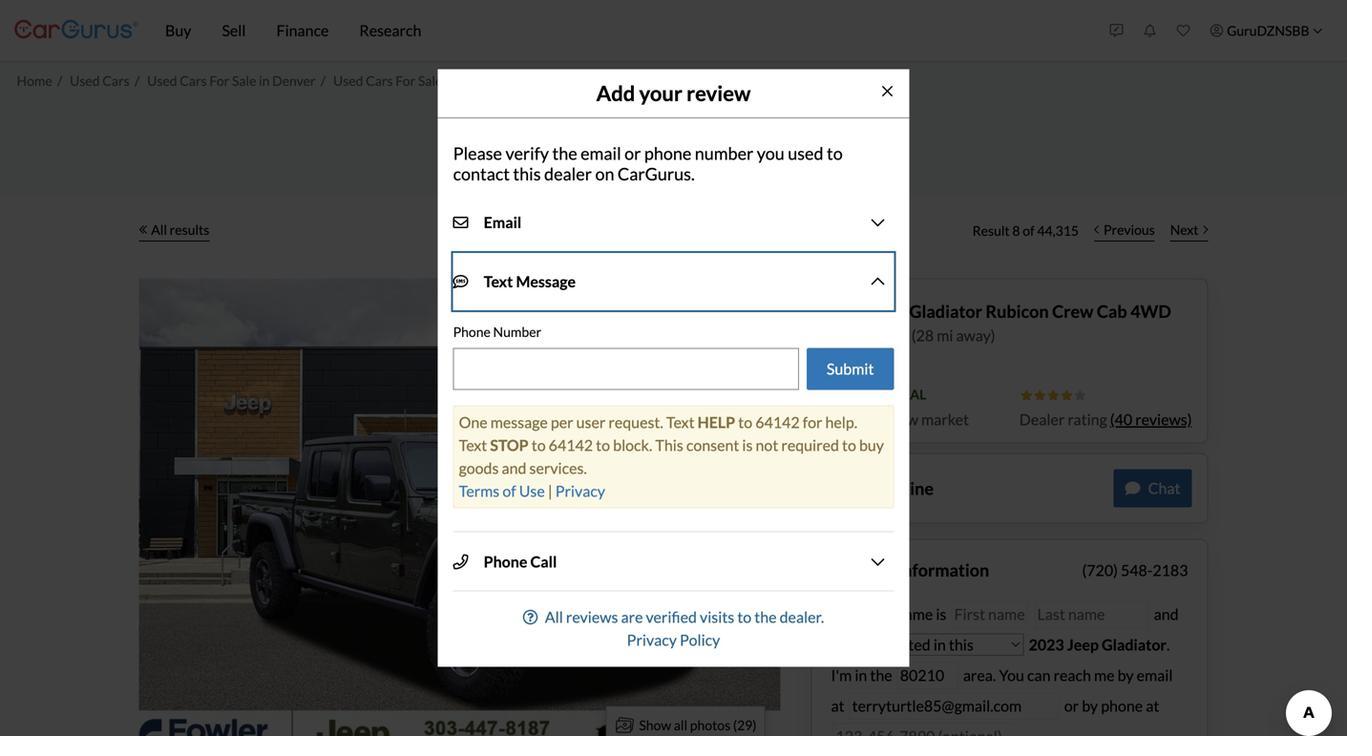 Task type: vqa. For each thing, say whether or not it's contained in the screenshot.
Form & function
no



Task type: describe. For each thing, give the bounding box(es) containing it.
required
[[782, 436, 839, 455]]

2023 for 2023 jeep gladiator
[[1029, 636, 1065, 654]]

3 / from the left
[[321, 72, 326, 89]]

great deal
[[848, 386, 927, 403]]

1 for from the left
[[210, 72, 229, 89]]

you
[[757, 143, 785, 164]]

8
[[1013, 223, 1021, 239]]

block.
[[613, 436, 653, 455]]

for
[[803, 413, 823, 432]]

goods
[[459, 459, 499, 477]]

text inside dropdown button
[[484, 272, 513, 291]]

text inside to 64142 for help. text
[[459, 436, 487, 455]]

$47,995
[[828, 355, 898, 378]]

cab
[[1097, 301, 1128, 322]]

by inside area. you can reach me by email at
[[1118, 666, 1134, 685]]

reviews
[[566, 608, 618, 626]]

text message
[[484, 272, 576, 291]]

the left dealer.
[[755, 608, 777, 626]]

4wd
[[1131, 301, 1172, 322]]

phone image
[[453, 554, 469, 570]]

show
[[639, 717, 672, 734]]

contact
[[453, 163, 510, 184]]

email
[[484, 213, 522, 232]]

sms image
[[453, 274, 469, 290]]

user
[[577, 413, 606, 432]]

Email address email field
[[850, 693, 1060, 720]]

$4,573
[[828, 410, 875, 429]]

0 vertical spatial of
[[1023, 223, 1035, 239]]

online
[[886, 478, 934, 499]]

all results link
[[139, 210, 210, 252]]

. i'm in the
[[831, 636, 1170, 685]]

vehicle full photo image
[[139, 278, 781, 736]]

2 used from the left
[[147, 72, 177, 89]]

consent
[[687, 436, 740, 455]]

this
[[656, 436, 684, 455]]

all results
[[151, 222, 210, 238]]

cargurus logo homepage link link
[[14, 3, 138, 58]]

visits
[[700, 608, 735, 626]]

(40
[[1111, 410, 1133, 429]]

get instant updates when similar cars hit the lot dialog
[[0, 0, 1348, 736]]

3 used from the left
[[333, 72, 363, 89]]

1 vertical spatial by
[[1082, 697, 1098, 715]]

crew
[[1053, 301, 1094, 322]]

dealer
[[544, 163, 592, 184]]

request
[[831, 560, 895, 581]]

chevron down image inside email dropdown button
[[871, 215, 885, 230]]

2183
[[1153, 561, 1189, 580]]

get
[[524, 383, 558, 408]]

2 at from the left
[[1146, 697, 1160, 715]]

used cars for sale in colorado link
[[333, 72, 513, 89]]

phone inside please verify the email or phone number you used to contact this dealer on cargurus.
[[645, 143, 692, 164]]

buy
[[860, 436, 884, 455]]

previous link
[[1087, 210, 1163, 252]]

rating
[[1068, 410, 1108, 429]]

close modal add your review image
[[880, 84, 895, 99]]

help.
[[826, 413, 858, 432]]

$4,573 below market
[[828, 410, 969, 429]]

1 horizontal spatial in
[[445, 72, 456, 89]]

reviews)
[[1136, 410, 1192, 429]]

show all photos (29)
[[639, 717, 757, 734]]

1 / from the left
[[57, 72, 62, 89]]

phone call
[[484, 552, 557, 571]]

1 vertical spatial and
[[1151, 605, 1179, 624]]

submit
[[827, 360, 874, 378]]

email button
[[453, 194, 894, 251]]

3 cars from the left
[[366, 72, 393, 89]]

results
[[170, 222, 210, 238]]

2023 jeep gladiator
[[1029, 636, 1167, 654]]

jeep for 2023 jeep gladiator rubicon crew cab 4wd boulder, co (28 mi away)
[[871, 301, 906, 322]]

1 cars from the left
[[102, 72, 130, 89]]

get instant updates when similar cars hit the lot
[[524, 383, 824, 433]]

all reviews are verified visits to the dealer.
[[545, 608, 825, 626]]

lot
[[714, 408, 739, 433]]

your
[[639, 81, 683, 106]]

me
[[1095, 666, 1115, 685]]

text message button
[[453, 253, 894, 311]]

(720)
[[1083, 561, 1118, 580]]

call
[[531, 552, 557, 571]]

(29)
[[733, 717, 757, 734]]

rubicon
[[986, 301, 1049, 322]]

we are online
[[828, 478, 934, 499]]

submit button
[[807, 348, 894, 390]]

2 cars from the left
[[180, 72, 207, 89]]

add your review dialog
[[438, 69, 910, 667]]

add your review
[[597, 81, 751, 106]]

one
[[459, 413, 488, 432]]

used cars link
[[70, 72, 130, 89]]

in inside . i'm in the
[[855, 666, 868, 685]]

all reviews are verified visits to the dealer. link
[[523, 608, 825, 626]]

message
[[516, 272, 576, 291]]

get instant updates when similar cars hit the lot image
[[567, 169, 781, 383]]

1 vertical spatial or
[[1065, 697, 1079, 715]]

policy
[[680, 631, 720, 649]]

comment image
[[1126, 481, 1141, 496]]

terms
[[459, 482, 500, 500]]

i'm
[[831, 666, 852, 685]]

terms of use | privacy
[[459, 482, 606, 500]]

updates
[[630, 383, 704, 408]]

verified
[[646, 608, 697, 626]]

cargurus.
[[618, 163, 695, 184]]

text message region
[[453, 312, 894, 531]]

is inside to 64142 to block. this consent is not required to buy goods and services.
[[742, 436, 753, 455]]

.
[[1167, 636, 1170, 654]]

reach
[[1054, 666, 1092, 685]]

1 used from the left
[[70, 72, 100, 89]]

and inside to 64142 to block. this consent is not required to buy goods and services.
[[502, 459, 527, 477]]

denver
[[272, 72, 316, 89]]

the inside please verify the email or phone number you used to contact this dealer on cargurus.
[[553, 143, 577, 164]]

phone number
[[453, 324, 542, 340]]

next
[[1171, 222, 1199, 238]]

terms of use link
[[459, 482, 545, 500]]

one message per user request. text help
[[459, 413, 736, 432]]

chat
[[1149, 479, 1181, 498]]

1 horizontal spatial privacy
[[627, 631, 677, 649]]

next link
[[1163, 210, 1216, 252]]

when
[[708, 383, 758, 408]]



Task type: locate. For each thing, give the bounding box(es) containing it.
0 horizontal spatial gladiator
[[910, 301, 983, 322]]

the
[[553, 143, 577, 164], [680, 408, 710, 433], [755, 608, 777, 626], [870, 666, 893, 685]]

are inside add your review 'dialog'
[[621, 608, 643, 626]]

home / used cars / used cars for sale in denver / used cars for sale in colorado
[[17, 72, 513, 89]]

at inside area. you can reach me by email at
[[831, 697, 845, 715]]

1 horizontal spatial at
[[1146, 697, 1160, 715]]

of right 8
[[1023, 223, 1035, 239]]

and down stop
[[502, 459, 527, 477]]

1 horizontal spatial jeep
[[1068, 636, 1099, 654]]

cars right the denver
[[366, 72, 393, 89]]

question circle image
[[523, 610, 538, 625]]

help
[[698, 413, 736, 432]]

all right "question circle" icon on the bottom left
[[545, 608, 563, 626]]

1 vertical spatial email
[[1137, 666, 1173, 685]]

home link
[[17, 72, 52, 89]]

0 horizontal spatial for
[[210, 72, 229, 89]]

64142 up not
[[756, 413, 800, 432]]

1 horizontal spatial cars
[[180, 72, 207, 89]]

1 at from the left
[[831, 697, 845, 715]]

used right 'home'
[[70, 72, 100, 89]]

64142 inside to 64142 for help. text
[[756, 413, 800, 432]]

0 horizontal spatial all
[[151, 222, 167, 238]]

menu bar
[[138, 0, 1100, 61]]

1 vertical spatial jeep
[[1068, 636, 1099, 654]]

to down one message per user request. text help
[[596, 436, 610, 455]]

1 vertical spatial is
[[936, 605, 947, 624]]

review
[[687, 81, 751, 106]]

colorado
[[458, 72, 513, 89]]

chevron down image for message
[[871, 274, 885, 290]]

0 horizontal spatial used
[[70, 72, 100, 89]]

1 vertical spatial 64142
[[549, 436, 593, 455]]

phone inside dropdown button
[[484, 552, 528, 571]]

1 horizontal spatial email
[[1137, 666, 1173, 685]]

jeep inside 2023 jeep gladiator rubicon crew cab 4wd boulder, co (28 mi away)
[[871, 301, 906, 322]]

by
[[1118, 666, 1134, 685], [1082, 697, 1098, 715]]

for left colorado
[[396, 72, 416, 89]]

1 horizontal spatial are
[[858, 478, 883, 499]]

0 horizontal spatial of
[[503, 482, 516, 500]]

all inside add your review 'dialog'
[[545, 608, 563, 626]]

text right sms icon
[[484, 272, 513, 291]]

privacy policy
[[627, 631, 720, 649]]

used right the denver
[[333, 72, 363, 89]]

548-
[[1121, 561, 1153, 580]]

/ right used cars link on the top
[[135, 72, 140, 89]]

photos
[[690, 717, 731, 734]]

instant
[[562, 383, 626, 408]]

and
[[502, 459, 527, 477], [1151, 605, 1179, 624]]

please verify the email or phone number you used to contact this dealer on cargurus.
[[453, 143, 843, 184]]

or inside please verify the email or phone number you used to contact this dealer on cargurus.
[[625, 143, 641, 164]]

this
[[513, 163, 541, 184]]

of left use
[[503, 482, 516, 500]]

1 horizontal spatial or
[[1065, 697, 1079, 715]]

1 vertical spatial gladiator
[[1102, 636, 1167, 654]]

to 64142 to block. this consent is not required to buy goods and services.
[[459, 436, 884, 477]]

or by phone at
[[1065, 697, 1160, 715]]

0 horizontal spatial by
[[1082, 697, 1098, 715]]

used
[[70, 72, 100, 89], [147, 72, 177, 89], [333, 72, 363, 89]]

64142 for for
[[756, 413, 800, 432]]

by down me
[[1082, 697, 1098, 715]]

2 horizontal spatial used
[[333, 72, 363, 89]]

0 horizontal spatial email
[[581, 143, 621, 164]]

all for all reviews are verified visits to the dealer.
[[545, 608, 563, 626]]

email down . on the right
[[1137, 666, 1173, 685]]

to left buy
[[842, 436, 857, 455]]

to 64142 for help. text
[[459, 413, 858, 455]]

menu item
[[1201, 4, 1333, 57]]

0 horizontal spatial and
[[502, 459, 527, 477]]

the right i'm
[[870, 666, 893, 685]]

all for all results
[[151, 222, 167, 238]]

great
[[848, 386, 890, 403]]

for left the denver
[[210, 72, 229, 89]]

2 horizontal spatial in
[[855, 666, 868, 685]]

in left colorado
[[445, 72, 456, 89]]

area. you can reach me by email at
[[831, 666, 1173, 715]]

jeep up co
[[871, 301, 906, 322]]

phone left call
[[484, 552, 528, 571]]

dealer.
[[780, 608, 825, 626]]

all
[[674, 717, 688, 734]]

0 vertical spatial text
[[484, 272, 513, 291]]

2023 up can
[[1029, 636, 1065, 654]]

1 horizontal spatial gladiator
[[1102, 636, 1167, 654]]

2023 for 2023 jeep gladiator rubicon crew cab 4wd boulder, co (28 mi away)
[[828, 301, 867, 322]]

gladiator up 'mi'
[[910, 301, 983, 322]]

you
[[999, 666, 1025, 685]]

0 vertical spatial phone
[[645, 143, 692, 164]]

are
[[858, 478, 883, 499], [621, 608, 643, 626]]

0 horizontal spatial at
[[831, 697, 845, 715]]

2023 up 'boulder,'
[[828, 301, 867, 322]]

used right used cars link on the top
[[147, 72, 177, 89]]

co
[[886, 326, 909, 345]]

hello, my name is
[[831, 605, 950, 624]]

3 chevron down image from the top
[[871, 554, 885, 570]]

email down add
[[581, 143, 621, 164]]

chevron down image inside the phone call dropdown button
[[871, 554, 885, 570]]

0 horizontal spatial phone
[[645, 143, 692, 164]]

phone left the number
[[453, 324, 491, 340]]

Phone (optional) telephone field
[[833, 723, 1015, 736]]

2 vertical spatial text
[[459, 436, 487, 455]]

chevron double left image
[[139, 225, 147, 234]]

chevron down image for call
[[871, 554, 885, 570]]

use
[[519, 482, 545, 500]]

jeep down last name field
[[1068, 636, 1099, 654]]

the inside . i'm in the
[[870, 666, 893, 685]]

0 vertical spatial or
[[625, 143, 641, 164]]

1 sale from the left
[[232, 72, 256, 89]]

phone inside text message region
[[453, 324, 491, 340]]

Zip code field
[[898, 662, 959, 689]]

phone for phone number
[[453, 324, 491, 340]]

1 vertical spatial phone
[[1101, 697, 1143, 715]]

0 horizontal spatial jeep
[[871, 301, 906, 322]]

Last name field
[[1035, 601, 1150, 628]]

information
[[898, 560, 990, 581]]

0 vertical spatial are
[[858, 478, 883, 499]]

chevron down image
[[871, 215, 885, 230], [871, 274, 885, 290], [871, 554, 885, 570]]

0 vertical spatial jeep
[[871, 301, 906, 322]]

to right help
[[739, 413, 753, 432]]

1 vertical spatial phone
[[484, 552, 528, 571]]

2 for from the left
[[396, 72, 416, 89]]

0 vertical spatial all
[[151, 222, 167, 238]]

for
[[210, 72, 229, 89], [396, 72, 416, 89]]

/
[[57, 72, 62, 89], [135, 72, 140, 89], [321, 72, 326, 89]]

to inside please verify the email or phone number you used to contact this dealer on cargurus.
[[827, 143, 843, 164]]

privacy down the verified
[[627, 631, 677, 649]]

to right visits
[[738, 608, 752, 626]]

sale left colorado
[[418, 72, 442, 89]]

2 horizontal spatial cars
[[366, 72, 393, 89]]

used cars for sale in denver link
[[147, 72, 316, 89]]

and up . on the right
[[1151, 605, 1179, 624]]

0 horizontal spatial in
[[259, 72, 270, 89]]

0 horizontal spatial 2023
[[828, 301, 867, 322]]

similar
[[762, 383, 824, 408]]

0 vertical spatial 2023
[[828, 301, 867, 322]]

at down i'm
[[831, 697, 845, 715]]

cars
[[609, 408, 647, 433]]

44,315
[[1038, 223, 1079, 239]]

1 horizontal spatial for
[[396, 72, 416, 89]]

in right i'm
[[855, 666, 868, 685]]

2 sale from the left
[[418, 72, 442, 89]]

0 horizontal spatial or
[[625, 143, 641, 164]]

2023 inside 2023 jeep gladiator rubicon crew cab 4wd boulder, co (28 mi away)
[[828, 301, 867, 322]]

chevron left image
[[1095, 225, 1099, 234]]

0 horizontal spatial are
[[621, 608, 643, 626]]

are right we
[[858, 478, 883, 499]]

hit
[[651, 408, 676, 433]]

text down one
[[459, 436, 487, 455]]

64142 down per
[[549, 436, 593, 455]]

share image
[[686, 303, 705, 322]]

request information
[[831, 560, 990, 581]]

name
[[897, 605, 933, 624]]

or right on
[[625, 143, 641, 164]]

phone for phone call
[[484, 552, 528, 571]]

phone down me
[[1101, 697, 1143, 715]]

result
[[973, 223, 1010, 239]]

cars down cargurus logo homepage link
[[102, 72, 130, 89]]

is right name
[[936, 605, 947, 624]]

1 horizontal spatial sale
[[418, 72, 442, 89]]

64142 for to
[[549, 436, 593, 455]]

dealer rating (40 reviews)
[[1020, 410, 1192, 429]]

1 vertical spatial 2023
[[1029, 636, 1065, 654]]

my
[[873, 605, 894, 624]]

0 vertical spatial chevron down image
[[871, 215, 885, 230]]

privacy policy link
[[627, 631, 720, 649]]

1 vertical spatial all
[[545, 608, 563, 626]]

gladiator for 2023 jeep gladiator rubicon crew cab 4wd boulder, co (28 mi away)
[[910, 301, 983, 322]]

0 vertical spatial and
[[502, 459, 527, 477]]

2023
[[828, 301, 867, 322], [1029, 636, 1065, 654]]

number
[[695, 143, 754, 164]]

in left the denver
[[259, 72, 270, 89]]

to
[[827, 143, 843, 164], [739, 413, 753, 432], [532, 436, 546, 455], [596, 436, 610, 455], [842, 436, 857, 455], [738, 608, 752, 626]]

mi
[[937, 326, 954, 345]]

0 vertical spatial is
[[742, 436, 753, 455]]

1 horizontal spatial and
[[1151, 605, 1179, 624]]

phone
[[453, 324, 491, 340], [484, 552, 528, 571]]

2 horizontal spatial /
[[321, 72, 326, 89]]

0 horizontal spatial 64142
[[549, 436, 593, 455]]

verify
[[506, 143, 549, 164]]

0 vertical spatial email
[[581, 143, 621, 164]]

envelope image
[[453, 215, 469, 230]]

below
[[878, 410, 919, 429]]

by right me
[[1118, 666, 1134, 685]]

to right stop
[[532, 436, 546, 455]]

phone left number
[[645, 143, 692, 164]]

0 vertical spatial gladiator
[[910, 301, 983, 322]]

cargurus logo homepage link image
[[14, 3, 138, 58]]

privacy right |
[[556, 482, 606, 500]]

email inside please verify the email or phone number you used to contact this dealer on cargurus.
[[581, 143, 621, 164]]

close image
[[836, 155, 848, 174]]

add
[[597, 81, 635, 106]]

0 horizontal spatial sale
[[232, 72, 256, 89]]

/ right home link
[[57, 72, 62, 89]]

the right 'verify'
[[553, 143, 577, 164]]

1 vertical spatial chevron down image
[[871, 274, 885, 290]]

is left not
[[742, 436, 753, 455]]

Phone Number telephone field
[[454, 349, 798, 389]]

are left the verified
[[621, 608, 643, 626]]

(28
[[912, 326, 934, 345]]

2 chevron down image from the top
[[871, 274, 885, 290]]

stop
[[490, 436, 529, 455]]

show all photos (29) link
[[606, 706, 766, 736]]

jeep for 2023 jeep gladiator
[[1068, 636, 1099, 654]]

add a car review image
[[1110, 24, 1124, 37]]

1 vertical spatial privacy
[[627, 631, 677, 649]]

1 horizontal spatial of
[[1023, 223, 1035, 239]]

is
[[742, 436, 753, 455], [936, 605, 947, 624]]

1 chevron down image from the top
[[871, 215, 885, 230]]

message
[[491, 413, 548, 432]]

menu
[[1100, 4, 1333, 57]]

the up consent
[[680, 408, 710, 433]]

text up the "this"
[[666, 413, 695, 432]]

jeep
[[871, 301, 906, 322], [1068, 636, 1099, 654]]

deal
[[893, 386, 927, 403]]

email
[[581, 143, 621, 164], [1137, 666, 1173, 685]]

0 horizontal spatial privacy
[[556, 482, 606, 500]]

sale
[[232, 72, 256, 89], [418, 72, 442, 89]]

0 horizontal spatial is
[[742, 436, 753, 455]]

0 horizontal spatial /
[[57, 72, 62, 89]]

gladiator for 2023 jeep gladiator
[[1102, 636, 1167, 654]]

1 horizontal spatial 2023
[[1029, 636, 1065, 654]]

or down reach
[[1065, 697, 1079, 715]]

or
[[625, 143, 641, 164], [1065, 697, 1079, 715]]

gladiator up me
[[1102, 636, 1167, 654]]

1 vertical spatial are
[[621, 608, 643, 626]]

in
[[259, 72, 270, 89], [445, 72, 456, 89], [855, 666, 868, 685]]

gladiator inside 2023 jeep gladiator rubicon crew cab 4wd boulder, co (28 mi away)
[[910, 301, 983, 322]]

1 horizontal spatial phone
[[1101, 697, 1143, 715]]

|
[[548, 482, 553, 500]]

1 horizontal spatial /
[[135, 72, 140, 89]]

all right the chevron double left icon at top left
[[151, 222, 167, 238]]

sale left the denver
[[232, 72, 256, 89]]

get instant updates when similar cars hit the lot banner
[[478, 138, 870, 599]]

0 vertical spatial by
[[1118, 666, 1134, 685]]

2 vertical spatial chevron down image
[[871, 554, 885, 570]]

email inside area. you can reach me by email at
[[1137, 666, 1173, 685]]

home
[[17, 72, 52, 89]]

to inside to 64142 for help. text
[[739, 413, 753, 432]]

1 horizontal spatial used
[[147, 72, 177, 89]]

2 / from the left
[[135, 72, 140, 89]]

to right used
[[827, 143, 843, 164]]

0 vertical spatial phone
[[453, 324, 491, 340]]

dealer
[[1020, 410, 1065, 429]]

cars right used cars link on the top
[[180, 72, 207, 89]]

1 horizontal spatial all
[[545, 608, 563, 626]]

0 vertical spatial 64142
[[756, 413, 800, 432]]

0 horizontal spatial cars
[[102, 72, 130, 89]]

1 vertical spatial of
[[503, 482, 516, 500]]

privacy inside text message region
[[556, 482, 606, 500]]

0 vertical spatial privacy
[[556, 482, 606, 500]]

/ right the denver
[[321, 72, 326, 89]]

of inside text message region
[[503, 482, 516, 500]]

privacy
[[556, 482, 606, 500], [627, 631, 677, 649]]

1 horizontal spatial by
[[1118, 666, 1134, 685]]

at down 2023 jeep gladiator
[[1146, 697, 1160, 715]]

1 horizontal spatial 64142
[[756, 413, 800, 432]]

chevron right image
[[1204, 225, 1209, 234]]

64142 inside to 64142 to block. this consent is not required to buy goods and services.
[[549, 436, 593, 455]]

1 horizontal spatial is
[[936, 605, 947, 624]]

First name field
[[952, 601, 1028, 628]]

64142
[[756, 413, 800, 432], [549, 436, 593, 455]]

1 vertical spatial text
[[666, 413, 695, 432]]

result 8 of 44,315
[[973, 223, 1079, 239]]

the inside get instant updates when similar cars hit the lot
[[680, 408, 710, 433]]

not
[[756, 436, 779, 455]]

hello,
[[831, 605, 871, 624]]

saved cars image
[[1177, 24, 1191, 37]]



